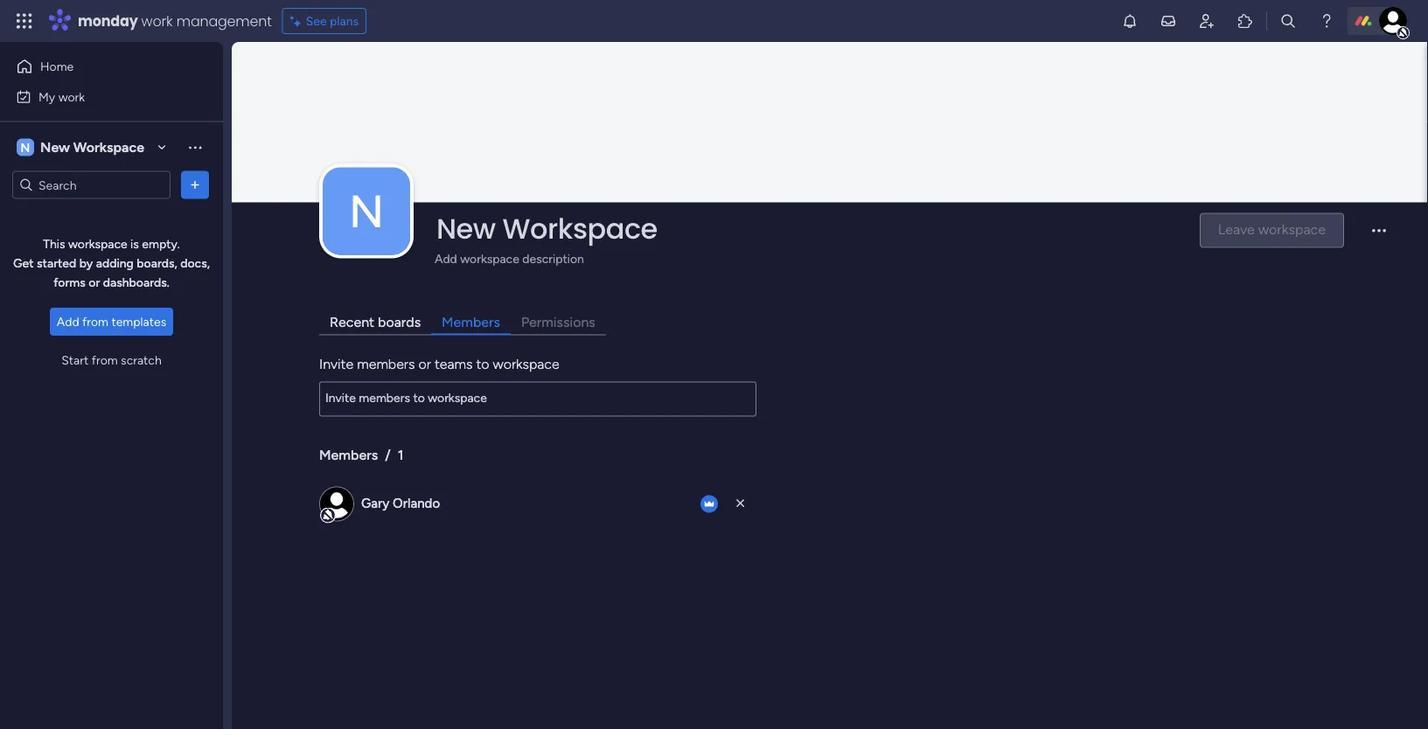 Task type: describe. For each thing, give the bounding box(es) containing it.
get
[[13, 256, 34, 271]]

scratch
[[121, 353, 162, 368]]

members for members / 1
[[319, 447, 378, 464]]

monday
[[78, 11, 138, 31]]

1 horizontal spatial new workspace
[[437, 209, 658, 248]]

see plans
[[306, 14, 359, 28]]

workspace options image
[[186, 138, 204, 156]]

workspace selection element
[[17, 137, 147, 158]]

Invite members to workspace text field
[[319, 382, 757, 417]]

apps image
[[1237, 12, 1255, 30]]

new crown image
[[701, 496, 718, 513]]

inbox image
[[1160, 12, 1178, 30]]

description
[[523, 252, 584, 266]]

work for my
[[58, 89, 85, 104]]

gary orlando link
[[361, 496, 440, 512]]

my
[[38, 89, 55, 104]]

forms
[[53, 275, 86, 290]]

add for add workspace description
[[435, 252, 457, 266]]

started
[[37, 256, 76, 271]]

add from templates button
[[50, 308, 173, 336]]

work for monday
[[141, 11, 173, 31]]

gary orlando
[[361, 496, 440, 512]]

workspace up "invite members to workspace" text field on the bottom
[[493, 356, 560, 373]]

see
[[306, 14, 327, 28]]

workspace for add
[[460, 252, 520, 266]]

members for members
[[442, 314, 500, 331]]

add workspace description
[[435, 252, 584, 266]]

recent
[[330, 314, 375, 331]]

docs,
[[180, 256, 210, 271]]

this workspace is empty. get started by adding boards, docs, forms or dashboards.
[[13, 237, 210, 290]]

invite
[[319, 356, 354, 373]]

start from scratch
[[61, 353, 162, 368]]

options image
[[186, 176, 204, 194]]

templates
[[112, 315, 166, 329]]

boards,
[[137, 256, 177, 271]]

add from templates
[[57, 315, 166, 329]]

start
[[61, 353, 89, 368]]

1 horizontal spatial or
[[419, 356, 431, 373]]

n for workspace image
[[349, 184, 384, 238]]

help image
[[1319, 12, 1336, 30]]



Task type: vqa. For each thing, say whether or not it's contained in the screenshot.
the Workspace inside the workspace selection "element"
yes



Task type: locate. For each thing, give the bounding box(es) containing it.
None text field
[[319, 382, 757, 417]]

0 vertical spatial work
[[141, 11, 173, 31]]

workspace image
[[17, 138, 34, 157]]

members left /
[[319, 447, 378, 464]]

1 vertical spatial from
[[92, 353, 118, 368]]

1 vertical spatial work
[[58, 89, 85, 104]]

0 vertical spatial from
[[82, 315, 108, 329]]

work right monday
[[141, 11, 173, 31]]

1 vertical spatial or
[[419, 356, 431, 373]]

0 vertical spatial add
[[435, 252, 457, 266]]

gary
[[361, 496, 390, 512]]

workspace image
[[323, 168, 410, 255]]

new right workspace icon on the top
[[40, 139, 70, 156]]

/
[[385, 447, 391, 464]]

monday work management
[[78, 11, 272, 31]]

members / 1
[[319, 447, 404, 464]]

members
[[442, 314, 500, 331], [319, 447, 378, 464]]

is
[[130, 237, 139, 252]]

1 vertical spatial workspace
[[503, 209, 658, 248]]

workspace inside this workspace is empty. get started by adding boards, docs, forms or dashboards.
[[68, 237, 127, 252]]

this
[[43, 237, 65, 252]]

or
[[89, 275, 100, 290], [419, 356, 431, 373]]

dashboards.
[[103, 275, 170, 290]]

workspace inside 'workspace selection' element
[[73, 139, 144, 156]]

or left teams
[[419, 356, 431, 373]]

from
[[82, 315, 108, 329], [92, 353, 118, 368]]

workspace up search in workspace field
[[73, 139, 144, 156]]

workspace
[[73, 139, 144, 156], [503, 209, 658, 248]]

Search in workspace field
[[37, 175, 146, 195]]

from up start from scratch button
[[82, 315, 108, 329]]

from inside button
[[82, 315, 108, 329]]

work right my
[[58, 89, 85, 104]]

invite members or teams to workspace
[[319, 356, 560, 373]]

gary orlando image
[[1380, 7, 1408, 35]]

1 vertical spatial new workspace
[[437, 209, 658, 248]]

work
[[141, 11, 173, 31], [58, 89, 85, 104]]

1 vertical spatial n
[[349, 184, 384, 238]]

orlando
[[393, 496, 440, 512]]

or down by
[[89, 275, 100, 290]]

new workspace up search in workspace field
[[40, 139, 144, 156]]

new workspace up description
[[437, 209, 658, 248]]

new up add workspace description
[[437, 209, 496, 248]]

n
[[21, 140, 30, 155], [349, 184, 384, 238]]

add inside button
[[57, 315, 79, 329]]

0 vertical spatial members
[[442, 314, 500, 331]]

select product image
[[16, 12, 33, 30]]

0 horizontal spatial new workspace
[[40, 139, 144, 156]]

new inside 'workspace selection' element
[[40, 139, 70, 156]]

from for start
[[92, 353, 118, 368]]

1 vertical spatial new
[[437, 209, 496, 248]]

search everything image
[[1280, 12, 1298, 30]]

plans
[[330, 14, 359, 28]]

New Workspace field
[[432, 209, 1185, 248]]

n for workspace icon on the top
[[21, 140, 30, 155]]

0 horizontal spatial work
[[58, 89, 85, 104]]

new workspace inside 'workspace selection' element
[[40, 139, 144, 156]]

1 horizontal spatial new
[[437, 209, 496, 248]]

adding
[[96, 256, 134, 271]]

members up to
[[442, 314, 500, 331]]

from right start
[[92, 353, 118, 368]]

1 vertical spatial add
[[57, 315, 79, 329]]

1 horizontal spatial members
[[442, 314, 500, 331]]

teams
[[435, 356, 473, 373]]

boards
[[378, 314, 421, 331]]

members
[[357, 356, 415, 373]]

0 vertical spatial n
[[21, 140, 30, 155]]

work inside button
[[58, 89, 85, 104]]

start from scratch button
[[54, 346, 169, 374]]

v2 ellipsis image
[[1373, 229, 1387, 244]]

1
[[398, 447, 404, 464]]

0 vertical spatial new
[[40, 139, 70, 156]]

permissions
[[521, 314, 596, 331]]

invite members image
[[1199, 12, 1216, 30]]

workspace
[[68, 237, 127, 252], [460, 252, 520, 266], [493, 356, 560, 373]]

0 horizontal spatial or
[[89, 275, 100, 290]]

add for add from templates
[[57, 315, 79, 329]]

add
[[435, 252, 457, 266], [57, 315, 79, 329]]

0 horizontal spatial workspace
[[73, 139, 144, 156]]

0 vertical spatial workspace
[[73, 139, 144, 156]]

0 horizontal spatial members
[[319, 447, 378, 464]]

0 vertical spatial or
[[89, 275, 100, 290]]

workspace left description
[[460, 252, 520, 266]]

1 horizontal spatial n
[[349, 184, 384, 238]]

0 horizontal spatial new
[[40, 139, 70, 156]]

or inside this workspace is empty. get started by adding boards, docs, forms or dashboards.
[[89, 275, 100, 290]]

home button
[[10, 52, 188, 80]]

management
[[176, 11, 272, 31]]

by
[[79, 256, 93, 271]]

n inside workspace icon
[[21, 140, 30, 155]]

0 horizontal spatial add
[[57, 315, 79, 329]]

workspace for this
[[68, 237, 127, 252]]

my work
[[38, 89, 85, 104]]

home
[[40, 59, 74, 74]]

empty.
[[142, 237, 180, 252]]

to
[[476, 356, 490, 373]]

from inside button
[[92, 353, 118, 368]]

1 horizontal spatial add
[[435, 252, 457, 266]]

0 vertical spatial new workspace
[[40, 139, 144, 156]]

notifications image
[[1122, 12, 1139, 30]]

see plans button
[[282, 8, 367, 34]]

workspace up description
[[503, 209, 658, 248]]

0 horizontal spatial n
[[21, 140, 30, 155]]

n inside workspace image
[[349, 184, 384, 238]]

1 vertical spatial members
[[319, 447, 378, 464]]

recent boards
[[330, 314, 421, 331]]

n button
[[323, 168, 410, 255]]

workspace up by
[[68, 237, 127, 252]]

new workspace
[[40, 139, 144, 156], [437, 209, 658, 248]]

new
[[40, 139, 70, 156], [437, 209, 496, 248]]

from for add
[[82, 315, 108, 329]]

my work button
[[10, 83, 188, 111]]

1 horizontal spatial work
[[141, 11, 173, 31]]

1 horizontal spatial workspace
[[503, 209, 658, 248]]



